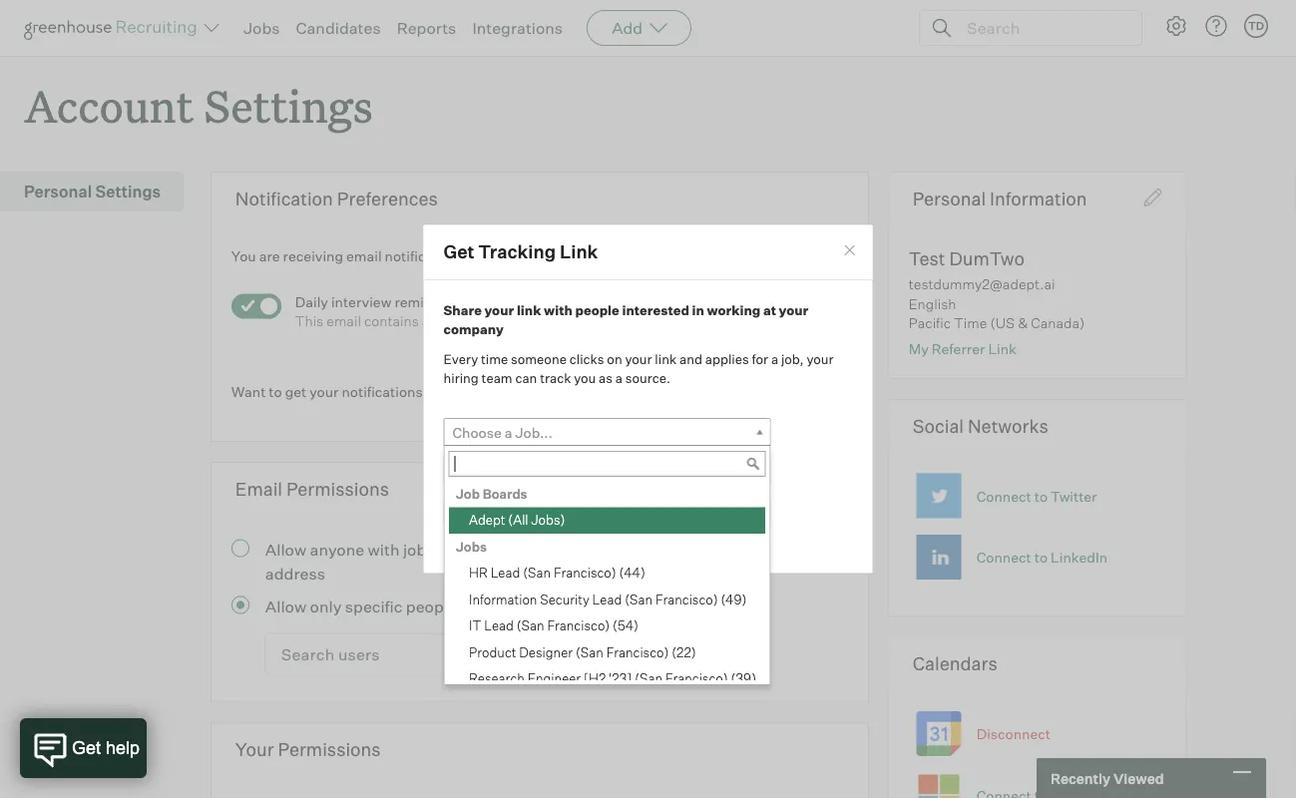 Task type: locate. For each thing, give the bounding box(es) containing it.
francisco) down permissions
[[554, 565, 616, 581]]

1 horizontal spatial people
[[576, 302, 620, 318]]

notifications left via
[[342, 383, 423, 400]]

1 vertical spatial on
[[607, 351, 623, 367]]

email down interview
[[327, 312, 361, 330]]

link up source.
[[655, 351, 677, 367]]

0 horizontal spatial job
[[456, 486, 480, 502]]

0 horizontal spatial send
[[479, 597, 516, 617]]

0 vertical spatial lead
[[490, 565, 520, 581]]

settings
[[204, 76, 373, 135], [95, 182, 161, 202]]

0 left candidates
[[600, 247, 609, 265]]

with left job
[[368, 540, 400, 560]]

1 horizontal spatial settings
[[204, 76, 373, 135]]

a right for
[[772, 351, 779, 367]]

working
[[707, 302, 761, 318]]

(san inside 'option'
[[625, 591, 652, 607]]

to left get
[[269, 383, 282, 400]]

0 horizontal spatial personal
[[24, 182, 92, 202]]

0 horizontal spatial and
[[572, 247, 597, 265]]

0 vertical spatial my
[[774, 540, 797, 560]]

information up dumtwo
[[990, 187, 1088, 210]]

1 connect from the top
[[977, 488, 1032, 505]]

notification preferences
[[235, 187, 438, 210]]

my
[[774, 540, 797, 560], [610, 597, 633, 617]]

0 vertical spatial people
[[576, 302, 620, 318]]

'23]
[[609, 671, 632, 687]]

settings down jobs link at the top
[[204, 76, 373, 135]]

research engineer [h2 '23] (san francisco) (39) option
[[449, 666, 766, 693]]

0 vertical spatial settings
[[204, 76, 373, 135]]

lead down hr lead (san francisco) (44) option at bottom
[[592, 591, 622, 607]]

a
[[422, 312, 430, 330], [772, 351, 779, 367], [616, 370, 623, 386], [505, 424, 513, 442], [505, 462, 513, 480]]

email up 'of'
[[457, 293, 493, 310]]

0 horizontal spatial link
[[560, 241, 598, 263]]

1 horizontal spatial from
[[735, 540, 770, 560]]

test
[[909, 248, 946, 270]]

0 vertical spatial permissions
[[286, 478, 389, 500]]

1 vertical spatial link
[[989, 340, 1017, 357]]

1 horizontal spatial job
[[516, 462, 540, 480]]

francisco) inside product designer (san francisco) (22) option
[[606, 644, 669, 660]]

you
[[231, 247, 256, 265]]

linkedin
[[1051, 549, 1108, 566]]

td button
[[1245, 14, 1269, 38]]

job up boards
[[516, 462, 540, 480]]

send up it
[[479, 597, 516, 617]]

0 vertical spatial emails
[[683, 540, 732, 560]]

settings down account
[[95, 182, 161, 202]]

0 vertical spatial with
[[544, 302, 573, 318]]

1 vertical spatial settings
[[95, 182, 161, 202]]

lead down the admin
[[490, 565, 520, 581]]

1 vertical spatial jobs
[[456, 539, 487, 554]]

connect down connect to twitter
[[977, 549, 1032, 566]]

2 allow from the top
[[265, 597, 307, 617]]

0 vertical spatial send
[[643, 540, 680, 560]]

0 vertical spatial link
[[517, 302, 542, 318]]

with right i on the top left of the page
[[544, 302, 573, 318]]

add
[[612, 18, 643, 38]]

lead right it
[[484, 618, 514, 634]]

product
[[469, 644, 516, 660]]

personal settings
[[24, 182, 161, 202]]

hr lead (san francisco) (44)
[[469, 565, 645, 581]]

permissions right your
[[278, 739, 381, 761]]

(us
[[991, 315, 1015, 332]]

job up adept
[[456, 486, 480, 502]]

edit link
[[1145, 189, 1163, 211]]

email for reminder
[[457, 293, 493, 310]]

0 vertical spatial notifications
[[385, 247, 466, 265]]

a left job...
[[505, 424, 513, 442]]

information security lead (san francisco) (49) option
[[449, 587, 766, 613]]

permissions up anyone
[[286, 478, 389, 500]]

to for want to get your notifications via slack too?
[[269, 383, 282, 400]]

1 horizontal spatial with
[[544, 302, 573, 318]]

td
[[1249, 19, 1265, 32]]

jobs
[[501, 247, 529, 265]]

0 horizontal spatial emails
[[519, 597, 568, 617]]

job inside "option"
[[456, 486, 480, 502]]

allow left anyone
[[265, 540, 307, 560]]

people
[[576, 302, 620, 318], [406, 597, 457, 617]]

connect left twitter
[[977, 488, 1032, 505]]

to
[[269, 383, 282, 400], [1035, 488, 1048, 505], [625, 540, 640, 560], [1035, 549, 1048, 566], [461, 597, 476, 617]]

tracking
[[479, 241, 556, 263]]

1 horizontal spatial address
[[636, 597, 696, 617]]

jobs left candidates link on the left top of the page
[[244, 18, 280, 38]]

0 vertical spatial information
[[990, 187, 1088, 210]]

job boards
[[456, 486, 527, 502]]

to up (44)
[[625, 540, 640, 560]]

(san right '23]
[[635, 671, 662, 687]]

francisco) up product designer (san francisco) (22)
[[547, 618, 610, 634]]

None text field
[[449, 451, 766, 477], [444, 499, 710, 525], [449, 451, 766, 477], [444, 499, 710, 525]]

information
[[990, 187, 1088, 210], [469, 591, 537, 607]]

calendars
[[913, 653, 998, 675]]

link
[[560, 241, 598, 263], [989, 340, 1017, 357]]

reports link
[[397, 18, 457, 38]]

francisco) for (44)
[[554, 565, 616, 581]]

permissions
[[286, 478, 389, 500], [278, 739, 381, 761]]

1 vertical spatial allow
[[265, 597, 307, 617]]

security
[[540, 591, 589, 607]]

lead for it lead (san francisco) (54)
[[484, 618, 514, 634]]

from down copy link
[[735, 540, 770, 560]]

emails inside the allow anyone with job or site admin permissions to send emails from my address
[[683, 540, 732, 560]]

1 horizontal spatial personal
[[913, 187, 987, 210]]

choose for choose a job...
[[453, 424, 502, 442]]

0 vertical spatial choose
[[453, 424, 502, 442]]

0 vertical spatial and
[[572, 247, 597, 265]]

email
[[235, 478, 283, 500]]

jobs
[[244, 18, 280, 38], [456, 539, 487, 554]]

0 horizontal spatial jobs
[[244, 18, 280, 38]]

hr lead (san francisco) (44) option
[[449, 560, 766, 587]]

and right (edit) link
[[572, 247, 597, 265]]

1 vertical spatial job
[[456, 486, 480, 502]]

list box
[[445, 481, 766, 799]]

dumtwo
[[950, 248, 1025, 270]]

share your link with people interested in working at your company
[[444, 302, 809, 337]]

0 vertical spatial on
[[469, 247, 486, 265]]

francisco) inside research engineer [h2 '23] (san francisco) (39) option
[[665, 671, 728, 687]]

site
[[449, 540, 476, 560]]

emails up the it lead (san francisco) (54)
[[519, 597, 568, 617]]

people inside the share your link with people interested in working at your company
[[576, 302, 620, 318]]

1 horizontal spatial on
[[607, 351, 623, 367]]

i
[[539, 312, 542, 330]]

(san inside option
[[635, 671, 662, 687]]

1 vertical spatial address
[[636, 597, 696, 617]]

(49)
[[721, 591, 747, 607]]

today.
[[626, 312, 665, 330]]

on
[[469, 247, 486, 265], [607, 351, 623, 367]]

candidates
[[296, 18, 381, 38]]

link down (us
[[989, 340, 1017, 357]]

1 horizontal spatial emails
[[683, 540, 732, 560]]

settings for personal settings
[[95, 182, 161, 202]]

allow left only
[[265, 597, 307, 617]]

0 vertical spatial link
[[560, 241, 598, 263]]

0 horizontal spatial people
[[406, 597, 457, 617]]

lead for hr lead (san francisco) (44)
[[490, 565, 520, 581]]

and left applies on the right of page
[[680, 351, 703, 367]]

1 horizontal spatial jobs
[[456, 539, 487, 554]]

francisco) down (54)
[[606, 644, 669, 660]]

1 vertical spatial lead
[[592, 591, 622, 607]]

1 vertical spatial and
[[680, 351, 703, 367]]

english
[[909, 295, 957, 312]]

people down or
[[406, 597, 457, 617]]

choose for choose a job post...
[[453, 462, 502, 480]]

address up (54)
[[636, 597, 696, 617]]

a left list
[[422, 312, 430, 330]]

link left 'must'
[[517, 302, 542, 318]]

social networks
[[913, 415, 1049, 437]]

(san down (44)
[[625, 591, 652, 607]]

(san up [h2 on the left of page
[[575, 644, 603, 660]]

notifications up reminder
[[385, 247, 466, 265]]

attend
[[581, 312, 623, 330]]

adept (all jobs) option
[[449, 508, 766, 534]]

1 vertical spatial choose
[[453, 462, 502, 480]]

0 horizontal spatial with
[[368, 540, 400, 560]]

francisco) inside hr lead (san francisco) (44) option
[[554, 565, 616, 581]]

time
[[955, 315, 988, 332]]

on up as
[[607, 351, 623, 367]]

0 vertical spatial allow
[[265, 540, 307, 560]]

send inside the allow anyone with job or site admin permissions to send emails from my address
[[643, 540, 680, 560]]

lead
[[490, 565, 520, 581], [592, 591, 622, 607], [484, 618, 514, 634]]

1 vertical spatial email
[[457, 293, 493, 310]]

and inside every time someone clicks on your link and applies for a job, your hiring team can         track you as a source.
[[680, 351, 703, 367]]

0 vertical spatial address
[[265, 564, 325, 584]]

interviews
[[470, 312, 536, 330]]

0 vertical spatial connect
[[977, 488, 1032, 505]]

0 horizontal spatial 0
[[489, 247, 498, 265]]

copy link
[[706, 499, 771, 525]]

1 choose from the top
[[453, 424, 502, 442]]

adept
[[469, 512, 505, 528]]

0 horizontal spatial information
[[469, 591, 537, 607]]

job inside the get tracking link dialog
[[516, 462, 540, 480]]

(edit)
[[532, 247, 569, 265]]

are
[[259, 247, 280, 265]]

1 vertical spatial information
[[469, 591, 537, 607]]

1 allow from the top
[[265, 540, 307, 560]]

0 horizontal spatial settings
[[95, 182, 161, 202]]

(san up security
[[523, 565, 551, 581]]

choose a job post... link
[[444, 456, 771, 485]]

1 horizontal spatial my
[[774, 540, 797, 560]]

0 vertical spatial email
[[346, 247, 382, 265]]

emails down copy link
[[683, 540, 732, 560]]

(san
[[523, 565, 551, 581], [625, 591, 652, 607], [516, 618, 544, 634], [575, 644, 603, 660], [635, 671, 662, 687]]

0 vertical spatial from
[[735, 540, 770, 560]]

1 vertical spatial link
[[655, 351, 677, 367]]

1 vertical spatial send
[[479, 597, 516, 617]]

choose inside choose a job... link
[[453, 424, 502, 442]]

1 horizontal spatial and
[[680, 351, 703, 367]]

0 horizontal spatial on
[[469, 247, 486, 265]]

francisco) left (49)
[[655, 591, 718, 607]]

it lead (san francisco) (54)
[[469, 618, 638, 634]]

link
[[517, 302, 542, 318], [655, 351, 677, 367]]

0 left jobs
[[489, 247, 498, 265]]

from down hr lead (san francisco) (44) option at bottom
[[571, 597, 606, 617]]

link right tracking
[[560, 241, 598, 263]]

0 vertical spatial job
[[516, 462, 540, 480]]

francisco) inside information security lead (san francisco) (49) 'option'
[[655, 591, 718, 607]]

0 horizontal spatial address
[[265, 564, 325, 584]]

allow for allow anyone with job or site admin permissions to send emails from my address
[[265, 540, 307, 560]]

at
[[764, 302, 777, 318]]

jobs for jobs option
[[456, 539, 487, 554]]

lead inside 'option'
[[592, 591, 622, 607]]

send up (44)
[[643, 540, 680, 560]]

choose down 'slack'
[[453, 424, 502, 442]]

0 horizontal spatial my
[[610, 597, 633, 617]]

1 horizontal spatial link
[[655, 351, 677, 367]]

your up source.
[[625, 351, 652, 367]]

connect to linkedin
[[977, 549, 1108, 566]]

(san up the designer
[[516, 618, 544, 634]]

to up it
[[461, 597, 476, 617]]

2 choose from the top
[[453, 462, 502, 480]]

referrer
[[932, 340, 986, 357]]

choose
[[453, 424, 502, 442], [453, 462, 502, 480]]

information down hr at the bottom left of the page
[[469, 591, 537, 607]]

email up interview
[[346, 247, 382, 265]]

receiving
[[283, 247, 343, 265]]

jobs up hr at the bottom left of the page
[[456, 539, 487, 554]]

to left twitter
[[1035, 488, 1048, 505]]

to left linkedin
[[1035, 549, 1048, 566]]

0 horizontal spatial from
[[571, 597, 606, 617]]

1 0 from the left
[[489, 247, 498, 265]]

0 horizontal spatial link
[[517, 302, 542, 318]]

francisco) down (22) at the bottom of page
[[665, 671, 728, 687]]

connect
[[977, 488, 1032, 505], [977, 549, 1032, 566]]

allow inside the allow anyone with job or site admin permissions to send emails from my address
[[265, 540, 307, 560]]

address up only
[[265, 564, 325, 584]]

(san for hr lead (san francisco) (44)
[[523, 565, 551, 581]]

choose up job boards
[[453, 462, 502, 480]]

on left jobs
[[469, 247, 486, 265]]

jobs inside option
[[456, 539, 487, 554]]

get
[[285, 383, 307, 400]]

choose inside choose a job post... link
[[453, 462, 502, 480]]

via
[[426, 383, 445, 400]]

interested
[[622, 302, 690, 318]]

permissions for your permissions
[[278, 739, 381, 761]]

1 horizontal spatial 0
[[600, 247, 609, 265]]

recently viewed
[[1051, 770, 1165, 787]]

a up boards
[[505, 462, 513, 480]]

1 vertical spatial permissions
[[278, 739, 381, 761]]

1 vertical spatial connect
[[977, 549, 1032, 566]]

1 vertical spatial with
[[368, 540, 400, 560]]

0 vertical spatial jobs
[[244, 18, 280, 38]]

your right at
[[779, 302, 809, 318]]

allow for allow only specific people to send emails from my address
[[265, 597, 307, 617]]

your
[[485, 302, 514, 318], [779, 302, 809, 318], [625, 351, 652, 367], [807, 351, 834, 367], [310, 383, 339, 400]]

1 vertical spatial notifications
[[342, 383, 423, 400]]

from
[[735, 540, 770, 560], [571, 597, 606, 617]]

francisco) inside it lead (san francisco) (54) option
[[547, 618, 610, 634]]

1 horizontal spatial link
[[989, 340, 1017, 357]]

link inside the share your link with people interested in working at your company
[[517, 302, 542, 318]]

2 vertical spatial lead
[[484, 618, 514, 634]]

people left today.
[[576, 302, 620, 318]]

product designer (san francisco) (22) option
[[449, 640, 766, 666]]

1 horizontal spatial send
[[643, 540, 680, 560]]

job
[[516, 462, 540, 480], [456, 486, 480, 502]]

2 vertical spatial email
[[327, 312, 361, 330]]

candidates
[[612, 247, 685, 265]]

2 connect from the top
[[977, 549, 1032, 566]]

0
[[489, 247, 498, 265], [600, 247, 609, 265]]

address
[[265, 564, 325, 584], [636, 597, 696, 617]]



Task type: vqa. For each thing, say whether or not it's contained in the screenshot.
Basic
no



Task type: describe. For each thing, give the bounding box(es) containing it.
your up the company
[[485, 302, 514, 318]]

link inside test dumtwo testdummy2@adept.ai english pacific time (us & canada) my referrer link
[[989, 340, 1017, 357]]

your right get
[[310, 383, 339, 400]]

1 vertical spatial emails
[[519, 597, 568, 617]]

configure image
[[1165, 14, 1189, 38]]

job boards option
[[449, 481, 766, 508]]

1 horizontal spatial information
[[990, 187, 1088, 210]]

must
[[545, 312, 578, 330]]

notifications for via
[[342, 383, 423, 400]]

interview
[[331, 293, 392, 310]]

slack
[[448, 383, 484, 400]]

jobs)
[[531, 512, 565, 528]]

track
[[540, 370, 572, 386]]

(22)
[[672, 644, 696, 660]]

(44)
[[619, 565, 645, 581]]

greenhouse recruiting image
[[24, 16, 204, 40]]

connect to twitter
[[977, 488, 1098, 505]]

jobs option
[[449, 534, 766, 560]]

get
[[444, 241, 475, 263]]

reminder
[[395, 293, 454, 310]]

job...
[[516, 424, 553, 442]]

a inside 'daily interview reminder email this email contains a list of interviews i must attend today.'
[[422, 312, 430, 330]]

source.
[[626, 370, 671, 386]]

disconnect link
[[977, 726, 1051, 743]]

get tracking link dialog
[[423, 224, 874, 575]]

integrations link
[[473, 18, 563, 38]]

information security lead (san francisco) (49)
[[469, 591, 747, 607]]

notifications for on
[[385, 247, 466, 265]]

close image
[[842, 242, 858, 258]]

adept (all jobs)
[[469, 512, 565, 528]]

jobs link
[[244, 18, 280, 38]]

permissions for email permissions
[[286, 478, 389, 500]]

my inside the allow anyone with job or site admin permissions to send emails from my address
[[774, 540, 797, 560]]

(39)
[[731, 671, 756, 687]]

1 vertical spatial people
[[406, 597, 457, 617]]

this
[[295, 312, 324, 330]]

hr
[[469, 565, 487, 581]]

want to get your notifications via slack too?
[[231, 383, 516, 400]]

test dumtwo testdummy2@adept.ai english pacific time (us & canada) my referrer link
[[909, 248, 1085, 357]]

edit image
[[1145, 189, 1163, 207]]

personal for personal settings
[[24, 182, 92, 202]]

on inside every time someone clicks on your link and applies for a job, your hiring team can         track you as a source.
[[607, 351, 623, 367]]

too?
[[487, 383, 516, 400]]

connect to linkedin link
[[977, 549, 1108, 566]]

with inside the share your link with people interested in working at your company
[[544, 302, 573, 318]]

job,
[[782, 351, 804, 367]]

with inside the allow anyone with job or site admin permissions to send emails from my address
[[368, 540, 400, 560]]

every time someone clicks on your link and applies for a job, your hiring team can         track you as a source.
[[444, 351, 834, 386]]

to inside the allow anyone with job or site admin permissions to send emails from my address
[[625, 540, 640, 560]]

clicks
[[570, 351, 605, 367]]

every
[[444, 351, 478, 367]]

social
[[913, 415, 964, 437]]

a right as
[[616, 370, 623, 386]]

candidates link
[[296, 18, 381, 38]]

link inside the get tracking link dialog
[[560, 241, 598, 263]]

(54)
[[613, 618, 638, 634]]

preferences
[[337, 187, 438, 210]]

your permissions
[[235, 739, 381, 761]]

canada)
[[1032, 315, 1085, 332]]

1 vertical spatial from
[[571, 597, 606, 617]]

research engineer [h2 '23] (san francisco) (39)
[[469, 671, 756, 687]]

Search text field
[[962, 13, 1124, 42]]

2 0 from the left
[[600, 247, 609, 265]]

testdummy2@adept.ai
[[909, 275, 1056, 293]]

share
[[444, 302, 482, 318]]

integrations
[[473, 18, 563, 38]]

networks
[[968, 415, 1049, 437]]

specific
[[345, 597, 403, 617]]

choose a job... link
[[444, 418, 771, 447]]

email for receiving
[[346, 247, 382, 265]]

designer
[[519, 644, 573, 660]]

viewed
[[1114, 770, 1165, 787]]

personal for personal information
[[913, 187, 987, 210]]

account settings
[[24, 76, 373, 135]]

1 vertical spatial my
[[610, 597, 633, 617]]

my
[[909, 340, 929, 357]]

anyone
[[310, 540, 365, 560]]

address inside the allow anyone with job or site admin permissions to send emails from my address
[[265, 564, 325, 584]]

connect for connect to twitter
[[977, 488, 1032, 505]]

francisco) for (22)
[[606, 644, 669, 660]]

email permissions
[[235, 478, 389, 500]]

account
[[24, 76, 194, 135]]

or
[[430, 540, 445, 560]]

time
[[481, 351, 508, 367]]

from inside the allow anyone with job or site admin permissions to send emails from my address
[[735, 540, 770, 560]]

(san for it lead (san francisco) (54)
[[516, 618, 544, 634]]

(all
[[508, 512, 528, 528]]

information inside 'option'
[[469, 591, 537, 607]]

twitter
[[1051, 488, 1098, 505]]

your right job,
[[807, 351, 834, 367]]

[h2
[[584, 671, 606, 687]]

list
[[433, 312, 452, 330]]

in
[[692, 302, 705, 318]]

only
[[310, 597, 342, 617]]

list box containing job boards
[[445, 481, 766, 799]]

(san for product designer (san francisco) (22)
[[575, 644, 603, 660]]

settings for account settings
[[204, 76, 373, 135]]

allow anyone with job or site admin permissions to send emails from my address
[[265, 540, 797, 584]]

job
[[403, 540, 427, 560]]

to for connect to linkedin
[[1035, 549, 1048, 566]]

connect for connect to linkedin
[[977, 549, 1032, 566]]

link inside every time someone clicks on your link and applies for a job, your hiring team can         track you as a source.
[[655, 351, 677, 367]]

want
[[231, 383, 266, 400]]

daily
[[295, 293, 328, 310]]

checkmark image
[[240, 299, 255, 313]]

you are receiving email notifications on 0 jobs (edit) and 0 candidates
[[231, 247, 688, 265]]

boards
[[482, 486, 527, 502]]

jobs for jobs link at the top
[[244, 18, 280, 38]]

francisco) for (54)
[[547, 618, 610, 634]]

personal information
[[913, 187, 1088, 210]]

applies
[[706, 351, 749, 367]]

admin
[[480, 540, 526, 560]]

someone
[[511, 351, 567, 367]]

it lead (san francisco) (54) option
[[449, 613, 766, 640]]

as
[[599, 370, 613, 386]]

my referrer link link
[[909, 340, 1017, 357]]

to for connect to twitter
[[1035, 488, 1048, 505]]

disconnect
[[977, 726, 1051, 743]]

it
[[469, 618, 481, 634]]

post...
[[543, 462, 586, 480]]

of
[[455, 312, 467, 330]]

pacific
[[909, 315, 952, 332]]

notification
[[235, 187, 333, 210]]



